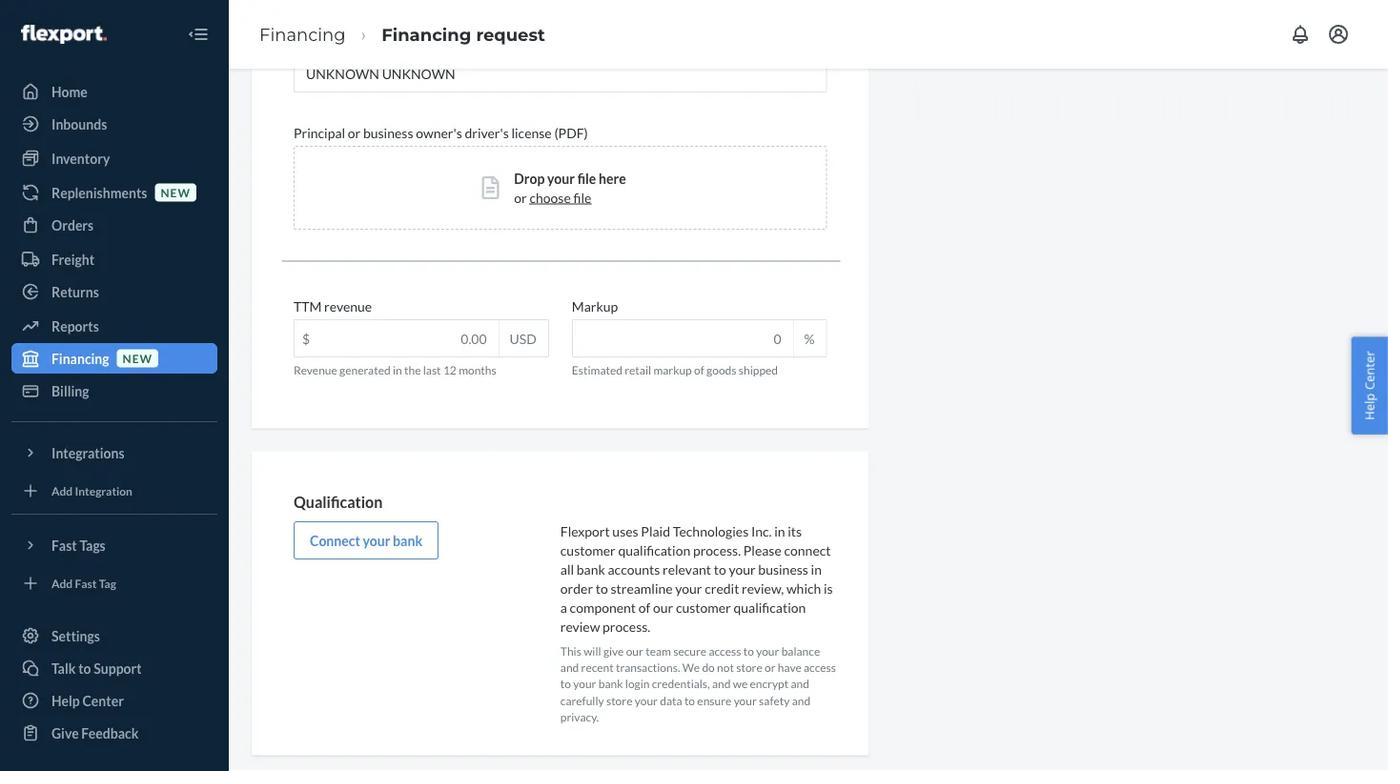 Task type: describe. For each thing, give the bounding box(es) containing it.
data
[[660, 694, 683, 708]]

ensure
[[698, 694, 732, 708]]

usd
[[510, 331, 537, 347]]

bank inside connect your bank button
[[393, 533, 423, 549]]

your up carefully
[[573, 678, 597, 692]]

give
[[604, 645, 624, 659]]

0 vertical spatial qualification
[[618, 543, 691, 559]]

business inside 'flexport uses plaid technologies inc. in its customer qualification process. please connect all bank accounts relevant to your business in order to streamline your credit review, which is a component of our customer qualification review process.'
[[759, 562, 809, 578]]

to up the component
[[596, 581, 608, 597]]

file alt image
[[482, 177, 499, 200]]

review
[[561, 619, 600, 635]]

financing for financing request
[[382, 24, 471, 45]]

plaid
[[641, 524, 671, 540]]

this
[[561, 645, 582, 659]]

is
[[824, 581, 833, 597]]

a
[[561, 600, 567, 616]]

of inside 'flexport uses plaid technologies inc. in its customer qualification process. please connect all bank accounts relevant to your business in order to streamline your credit review, which is a component of our customer qualification review process.'
[[639, 600, 651, 616]]

reports
[[52, 318, 99, 334]]

and down this
[[561, 662, 579, 675]]

1 vertical spatial qualification
[[734, 600, 806, 616]]

1 vertical spatial fast
[[75, 577, 97, 590]]

returns link
[[11, 277, 217, 307]]

do
[[702, 662, 715, 675]]

0 horizontal spatial customer
[[561, 543, 616, 559]]

review,
[[742, 581, 784, 597]]

our inside this will give our team secure access to your balance and recent transactions. we do not store or have access to your bank login credentials, and we encrypt and carefully store your data to ensure your safety and privacy.
[[626, 645, 644, 659]]

your down the "please"
[[729, 562, 756, 578]]

fast inside dropdown button
[[52, 537, 77, 554]]

freight link
[[11, 244, 217, 275]]

your inside drop your file here or choose file
[[548, 171, 575, 187]]

retail
[[625, 364, 652, 378]]

1 vertical spatial file
[[574, 190, 592, 206]]

its
[[788, 524, 802, 540]]

Owner's full name field
[[294, 55, 828, 93]]

0 horizontal spatial in
[[393, 364, 402, 378]]

help inside button
[[1361, 393, 1379, 420]]

talk to support
[[52, 661, 142, 677]]

connect
[[784, 543, 831, 559]]

inventory
[[52, 150, 110, 166]]

inbounds link
[[11, 109, 217, 139]]

%
[[805, 331, 815, 347]]

last
[[423, 364, 441, 378]]

all
[[561, 562, 574, 578]]

add integration link
[[11, 476, 217, 506]]

the
[[404, 364, 421, 378]]

connect
[[310, 533, 360, 549]]

order
[[561, 581, 593, 597]]

have
[[778, 662, 802, 675]]

we
[[683, 662, 700, 675]]

estimated
[[572, 364, 623, 378]]

and down 'not'
[[712, 678, 731, 692]]

license
[[512, 125, 552, 141]]

uses
[[613, 524, 639, 540]]

relevant
[[663, 562, 712, 578]]

add integration
[[52, 484, 133, 498]]

here
[[599, 171, 626, 187]]

0 horizontal spatial help center
[[52, 693, 124, 709]]

secure
[[674, 645, 707, 659]]

driver's
[[465, 125, 509, 141]]

accounts
[[608, 562, 660, 578]]

$
[[302, 331, 310, 347]]

this will give our team secure access to your balance and recent transactions. we do not store or have access to your bank login credentials, and we encrypt and carefully store your data to ensure your safety and privacy.
[[561, 645, 836, 724]]

integration
[[75, 484, 133, 498]]

orders
[[52, 217, 94, 233]]

tag
[[99, 577, 116, 590]]

help center inside button
[[1361, 351, 1379, 420]]

close navigation image
[[187, 23, 210, 46]]

revenue
[[294, 364, 337, 378]]

months
[[459, 364, 497, 378]]

flexport uses plaid technologies inc. in its customer qualification process. please connect all bank accounts relevant to your business in order to streamline your credit review, which is a component of our customer qualification review process.
[[561, 524, 833, 635]]

0 vertical spatial access
[[709, 645, 741, 659]]

support
[[94, 661, 142, 677]]

freight
[[52, 251, 94, 268]]

inventory link
[[11, 143, 217, 174]]

balance
[[782, 645, 820, 659]]

inbounds
[[52, 116, 107, 132]]

2 horizontal spatial in
[[811, 562, 822, 578]]

give feedback button
[[11, 718, 217, 749]]

financing request link
[[382, 24, 545, 45]]

to up we
[[744, 645, 754, 659]]

feedback
[[81, 725, 139, 742]]

0.00 text field
[[295, 321, 498, 357]]

0 text field
[[573, 321, 793, 357]]

0 vertical spatial file
[[578, 171, 596, 187]]

connect your bank
[[310, 533, 423, 549]]

generated
[[340, 364, 391, 378]]

fast tags
[[52, 537, 106, 554]]

estimated retail markup of goods shipped
[[572, 364, 778, 378]]

ttm revenue
[[294, 299, 372, 315]]

add for add integration
[[52, 484, 73, 498]]

new for financing
[[123, 351, 153, 365]]

streamline
[[611, 581, 673, 597]]

your down login
[[635, 694, 658, 708]]

or inside this will give our team secure access to your balance and recent transactions. we do not store or have access to your bank login credentials, and we encrypt and carefully store your data to ensure your safety and privacy.
[[765, 662, 776, 675]]



Task type: vqa. For each thing, say whether or not it's contained in the screenshot.
sort
no



Task type: locate. For each thing, give the bounding box(es) containing it.
help center button
[[1352, 337, 1389, 435]]

owner's
[[416, 125, 462, 141]]

1 horizontal spatial of
[[694, 364, 705, 378]]

choose
[[530, 190, 571, 206]]

process. down technologies
[[693, 543, 741, 559]]

we
[[733, 678, 748, 692]]

principal or business owner's driver's license (pdf)
[[294, 125, 588, 141]]

customer down the flexport
[[561, 543, 616, 559]]

2 vertical spatial in
[[811, 562, 822, 578]]

0 vertical spatial business
[[363, 125, 413, 141]]

of
[[694, 364, 705, 378], [639, 600, 651, 616]]

or up encrypt
[[765, 662, 776, 675]]

access down 'balance'
[[804, 662, 836, 675]]

process. up give
[[603, 619, 651, 635]]

0 horizontal spatial new
[[123, 351, 153, 365]]

0 vertical spatial customer
[[561, 543, 616, 559]]

billing link
[[11, 376, 217, 406]]

or right principal
[[348, 125, 361, 141]]

center inside help center button
[[1361, 351, 1379, 390]]

fast tags button
[[11, 530, 217, 561]]

add fast tag link
[[11, 568, 217, 599]]

file left here
[[578, 171, 596, 187]]

new up orders link
[[161, 185, 191, 199]]

financing for financing link
[[259, 24, 346, 45]]

store down login
[[607, 694, 633, 708]]

qualification down review,
[[734, 600, 806, 616]]

bank inside this will give our team secure access to your balance and recent transactions. we do not store or have access to your bank login credentials, and we encrypt and carefully store your data to ensure your safety and privacy.
[[599, 678, 623, 692]]

file right 'choose'
[[574, 190, 592, 206]]

fast
[[52, 537, 77, 554], [75, 577, 97, 590]]

1 horizontal spatial process.
[[693, 543, 741, 559]]

inc.
[[752, 524, 772, 540]]

1 horizontal spatial our
[[653, 600, 674, 616]]

safety
[[759, 694, 790, 708]]

privacy.
[[561, 711, 599, 724]]

2 horizontal spatial financing
[[382, 24, 471, 45]]

integrations
[[52, 445, 125, 461]]

to inside button
[[78, 661, 91, 677]]

1 vertical spatial access
[[804, 662, 836, 675]]

settings
[[52, 628, 100, 644]]

replenishments
[[52, 185, 147, 201]]

1 vertical spatial center
[[82, 693, 124, 709]]

0 horizontal spatial our
[[626, 645, 644, 659]]

to up carefully
[[561, 678, 571, 692]]

and right 'safety'
[[792, 694, 811, 708]]

bank right all
[[577, 562, 605, 578]]

access up 'not'
[[709, 645, 741, 659]]

0 horizontal spatial business
[[363, 125, 413, 141]]

fast left tags
[[52, 537, 77, 554]]

tags
[[80, 537, 106, 554]]

business left owner's
[[363, 125, 413, 141]]

1 vertical spatial help center
[[52, 693, 124, 709]]

qualification
[[618, 543, 691, 559], [734, 600, 806, 616]]

credit
[[705, 581, 740, 597]]

center inside help center link
[[82, 693, 124, 709]]

talk
[[52, 661, 76, 677]]

flexport
[[561, 524, 610, 540]]

0 horizontal spatial help
[[52, 693, 80, 709]]

0 vertical spatial bank
[[393, 533, 423, 549]]

0 vertical spatial new
[[161, 185, 191, 199]]

your inside button
[[363, 533, 391, 549]]

qualification
[[294, 493, 383, 512]]

recent
[[581, 662, 614, 675]]

of left goods
[[694, 364, 705, 378]]

store
[[737, 662, 763, 675], [607, 694, 633, 708]]

your up have
[[757, 645, 780, 659]]

2 add from the top
[[52, 577, 73, 590]]

1 vertical spatial process.
[[603, 619, 651, 635]]

component
[[570, 600, 636, 616]]

0 vertical spatial or
[[348, 125, 361, 141]]

0 vertical spatial in
[[393, 364, 402, 378]]

credentials,
[[652, 678, 710, 692]]

our inside 'flexport uses plaid technologies inc. in its customer qualification process. please connect all bank accounts relevant to your business in order to streamline your credit review, which is a component of our customer qualification review process.'
[[653, 600, 674, 616]]

orders link
[[11, 210, 217, 240]]

billing
[[52, 383, 89, 399]]

1 horizontal spatial center
[[1361, 351, 1379, 390]]

1 horizontal spatial in
[[775, 524, 786, 540]]

to up credit
[[714, 562, 727, 578]]

0 horizontal spatial store
[[607, 694, 633, 708]]

returns
[[52, 284, 99, 300]]

1 vertical spatial help
[[52, 693, 80, 709]]

team
[[646, 645, 671, 659]]

business
[[363, 125, 413, 141], [759, 562, 809, 578]]

flexport logo image
[[21, 25, 107, 44]]

home link
[[11, 76, 217, 107]]

and down have
[[791, 678, 810, 692]]

1 horizontal spatial store
[[737, 662, 763, 675]]

talk to support button
[[11, 653, 217, 684]]

connect your bank button
[[294, 522, 439, 560]]

bank inside 'flexport uses plaid technologies inc. in its customer qualification process. please connect all bank accounts relevant to your business in order to streamline your credit review, which is a component of our customer qualification review process.'
[[577, 562, 605, 578]]

0 horizontal spatial process.
[[603, 619, 651, 635]]

1 horizontal spatial qualification
[[734, 600, 806, 616]]

1 horizontal spatial or
[[514, 190, 527, 206]]

which
[[787, 581, 822, 597]]

0 horizontal spatial or
[[348, 125, 361, 141]]

markup
[[654, 364, 692, 378]]

financing link
[[259, 24, 346, 45]]

open notifications image
[[1290, 23, 1312, 46]]

1 vertical spatial bank
[[577, 562, 605, 578]]

new down "reports" link
[[123, 351, 153, 365]]

0 vertical spatial process.
[[693, 543, 741, 559]]

carefully
[[561, 694, 604, 708]]

or inside drop your file here or choose file
[[514, 190, 527, 206]]

1 add from the top
[[52, 484, 73, 498]]

encrypt
[[750, 678, 789, 692]]

drop
[[514, 171, 545, 187]]

principal
[[294, 125, 345, 141]]

1 vertical spatial in
[[775, 524, 786, 540]]

2 vertical spatial bank
[[599, 678, 623, 692]]

1 vertical spatial business
[[759, 562, 809, 578]]

your up 'choose'
[[548, 171, 575, 187]]

0 horizontal spatial center
[[82, 693, 124, 709]]

0 vertical spatial center
[[1361, 351, 1379, 390]]

or down the drop
[[514, 190, 527, 206]]

0 vertical spatial help center
[[1361, 351, 1379, 420]]

your down relevant
[[676, 581, 702, 597]]

1 horizontal spatial help
[[1361, 393, 1379, 420]]

technologies
[[673, 524, 749, 540]]

0 vertical spatial store
[[737, 662, 763, 675]]

of down streamline
[[639, 600, 651, 616]]

open account menu image
[[1328, 23, 1351, 46]]

1 vertical spatial or
[[514, 190, 527, 206]]

in left the the
[[393, 364, 402, 378]]

help
[[1361, 393, 1379, 420], [52, 693, 80, 709]]

1 vertical spatial of
[[639, 600, 651, 616]]

new for replenishments
[[161, 185, 191, 199]]

0 horizontal spatial qualification
[[618, 543, 691, 559]]

help center
[[1361, 351, 1379, 420], [52, 693, 124, 709]]

0 horizontal spatial financing
[[52, 351, 109, 367]]

0 horizontal spatial access
[[709, 645, 741, 659]]

in
[[393, 364, 402, 378], [775, 524, 786, 540], [811, 562, 822, 578]]

store up we
[[737, 662, 763, 675]]

ttm
[[294, 299, 322, 315]]

please
[[744, 543, 782, 559]]

center
[[1361, 351, 1379, 390], [82, 693, 124, 709]]

0 vertical spatial our
[[653, 600, 674, 616]]

to down credentials,
[[685, 694, 695, 708]]

revenue generated in the last 12 months
[[294, 364, 497, 378]]

login
[[626, 678, 650, 692]]

1 horizontal spatial new
[[161, 185, 191, 199]]

0 vertical spatial fast
[[52, 537, 77, 554]]

(pdf)
[[555, 125, 588, 141]]

1 vertical spatial our
[[626, 645, 644, 659]]

will
[[584, 645, 601, 659]]

help center link
[[11, 686, 217, 716]]

goods
[[707, 364, 737, 378]]

12
[[443, 364, 457, 378]]

bank down recent
[[599, 678, 623, 692]]

1 horizontal spatial access
[[804, 662, 836, 675]]

your right connect
[[363, 533, 391, 549]]

1 vertical spatial store
[[607, 694, 633, 708]]

fast left tag
[[75, 577, 97, 590]]

home
[[52, 83, 88, 100]]

shipped
[[739, 364, 778, 378]]

revenue
[[324, 299, 372, 315]]

1 horizontal spatial customer
[[676, 600, 731, 616]]

0 vertical spatial help
[[1361, 393, 1379, 420]]

transactions.
[[616, 662, 680, 675]]

in down connect
[[811, 562, 822, 578]]

your down we
[[734, 694, 757, 708]]

add left integration
[[52, 484, 73, 498]]

reports link
[[11, 311, 217, 341]]

our down streamline
[[653, 600, 674, 616]]

1 vertical spatial customer
[[676, 600, 731, 616]]

markup
[[572, 299, 618, 315]]

give feedback
[[52, 725, 139, 742]]

1 vertical spatial add
[[52, 577, 73, 590]]

financing
[[259, 24, 346, 45], [382, 24, 471, 45], [52, 351, 109, 367]]

business up review,
[[759, 562, 809, 578]]

financing request
[[382, 24, 545, 45]]

request
[[476, 24, 545, 45]]

0 horizontal spatial of
[[639, 600, 651, 616]]

customer down credit
[[676, 600, 731, 616]]

our up transactions.
[[626, 645, 644, 659]]

2 vertical spatial or
[[765, 662, 776, 675]]

integrations button
[[11, 438, 217, 468]]

2 horizontal spatial or
[[765, 662, 776, 675]]

1 horizontal spatial help center
[[1361, 351, 1379, 420]]

in left the its
[[775, 524, 786, 540]]

breadcrumbs navigation
[[244, 7, 561, 62]]

settings link
[[11, 621, 217, 651]]

1 vertical spatial new
[[123, 351, 153, 365]]

add for add fast tag
[[52, 577, 73, 590]]

add down fast tags
[[52, 577, 73, 590]]

to right talk
[[78, 661, 91, 677]]

your
[[548, 171, 575, 187], [363, 533, 391, 549], [729, 562, 756, 578], [676, 581, 702, 597], [757, 645, 780, 659], [573, 678, 597, 692], [635, 694, 658, 708], [734, 694, 757, 708]]

0 vertical spatial add
[[52, 484, 73, 498]]

1 horizontal spatial financing
[[259, 24, 346, 45]]

qualification down plaid at the left of the page
[[618, 543, 691, 559]]

add fast tag
[[52, 577, 116, 590]]

access
[[709, 645, 741, 659], [804, 662, 836, 675]]

drop your file here or choose file
[[514, 171, 626, 206]]

0 vertical spatial of
[[694, 364, 705, 378]]

bank right connect
[[393, 533, 423, 549]]

not
[[717, 662, 734, 675]]

1 horizontal spatial business
[[759, 562, 809, 578]]



